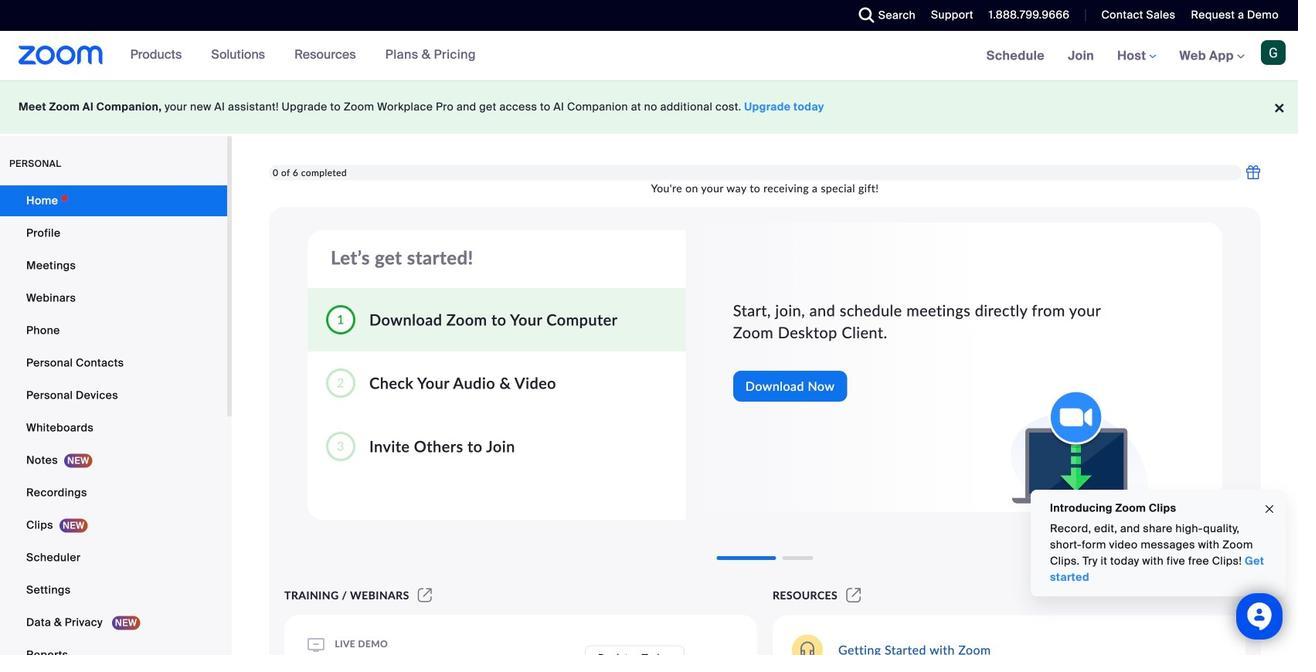 Task type: vqa. For each thing, say whether or not it's contained in the screenshot.
FOOTER
yes



Task type: describe. For each thing, give the bounding box(es) containing it.
product information navigation
[[119, 31, 488, 80]]

profile picture image
[[1262, 40, 1286, 65]]

2 window new image from the left
[[844, 589, 864, 602]]

zoom logo image
[[19, 46, 103, 65]]



Task type: locate. For each thing, give the bounding box(es) containing it.
0 horizontal spatial window new image
[[416, 589, 435, 602]]

1 horizontal spatial window new image
[[844, 589, 864, 602]]

window new image
[[416, 589, 435, 602], [844, 589, 864, 602]]

1 window new image from the left
[[416, 589, 435, 602]]

meetings navigation
[[975, 31, 1299, 82]]

banner
[[0, 31, 1299, 82]]

close image
[[1264, 501, 1276, 519]]

personal menu menu
[[0, 186, 227, 656]]

footer
[[0, 80, 1299, 134]]



